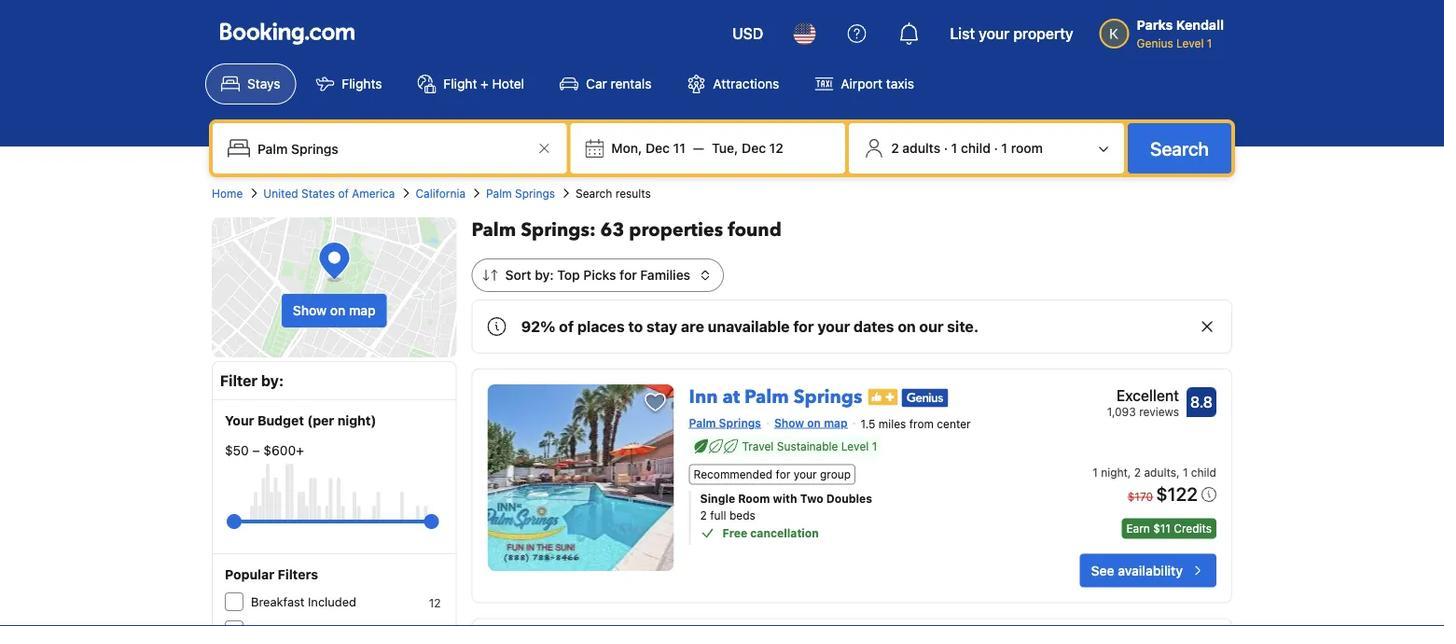 Task type: vqa. For each thing, say whether or not it's contained in the screenshot.
leftmost Level
yes



Task type: describe. For each thing, give the bounding box(es) containing it.
united
[[264, 187, 298, 200]]

top
[[558, 267, 580, 283]]

single
[[701, 492, 736, 505]]

travel
[[743, 440, 774, 453]]

booking.com image
[[220, 22, 355, 45]]

hotel
[[493, 76, 525, 91]]

1 vertical spatial map
[[824, 416, 848, 429]]

your budget (per night)
[[225, 413, 377, 428]]

map inside 'button'
[[349, 303, 376, 318]]

0 vertical spatial your
[[979, 25, 1010, 42]]

mon, dec 11 button
[[604, 132, 693, 165]]

1 horizontal spatial child
[[1192, 466, 1217, 479]]

level inside parks kendall genius level 1
[[1177, 36, 1205, 49]]

found
[[728, 217, 782, 243]]

night)
[[338, 413, 377, 428]]

1 vertical spatial of
[[559, 318, 574, 336]]

by: for sort
[[535, 267, 554, 283]]

palm right california 'link'
[[486, 187, 512, 200]]

site.
[[948, 318, 979, 336]]

2 for 2 adults · 1 child · 1 room
[[892, 140, 900, 156]]

0 horizontal spatial for
[[620, 267, 637, 283]]

1 dec from the left
[[646, 140, 670, 156]]

1 horizontal spatial 12
[[770, 140, 784, 156]]

two
[[801, 492, 824, 505]]

1 night , 2 adults , 1 child
[[1093, 466, 1217, 479]]

recommended for your group
[[694, 468, 851, 481]]

room
[[739, 492, 770, 505]]

1.5
[[861, 418, 876, 431]]

Where are you going? field
[[250, 132, 533, 165]]

properties
[[629, 217, 724, 243]]

inn
[[689, 385, 718, 410]]

1 vertical spatial 2
[[1135, 466, 1142, 479]]

stays link
[[205, 63, 296, 105]]

included
[[308, 595, 357, 609]]

see availability link
[[1081, 554, 1217, 587]]

(per
[[307, 413, 334, 428]]

inn at palm springs
[[689, 385, 863, 410]]

flight + hotel link
[[402, 63, 541, 105]]

excellent 1,093 reviews
[[1108, 387, 1180, 418]]

filters
[[278, 567, 318, 582]]

stay
[[647, 318, 678, 336]]

92% of places to stay are unavailable for your dates on our site.
[[521, 318, 979, 336]]

63
[[601, 217, 625, 243]]

2 vertical spatial for
[[776, 468, 791, 481]]

—
[[693, 140, 705, 156]]

2 full beds
[[701, 509, 756, 522]]

beds
[[730, 509, 756, 522]]

$170
[[1128, 490, 1154, 503]]

taxis
[[887, 76, 915, 91]]

full
[[711, 509, 727, 522]]

unavailable
[[708, 318, 790, 336]]

earn
[[1127, 522, 1151, 535]]

car
[[586, 76, 607, 91]]

airport
[[841, 76, 883, 91]]

$50 – $600+
[[225, 443, 304, 458]]

1 horizontal spatial show
[[775, 416, 805, 429]]

free cancellation
[[723, 527, 819, 540]]

property
[[1014, 25, 1074, 42]]

at
[[723, 385, 740, 410]]

kendall
[[1177, 17, 1225, 33]]

attractions link
[[672, 63, 796, 105]]

credits
[[1175, 522, 1213, 535]]

budget
[[258, 413, 304, 428]]

inn at palm springs link
[[689, 377, 863, 410]]

by: for filter
[[261, 372, 284, 390]]

usd
[[733, 25, 764, 42]]

sort
[[506, 267, 532, 283]]

dates
[[854, 318, 895, 336]]

tue,
[[712, 140, 739, 156]]

2 horizontal spatial springs
[[794, 385, 863, 410]]

results
[[616, 187, 651, 200]]

flights link
[[300, 63, 398, 105]]

attractions
[[714, 76, 780, 91]]

parks kendall genius level 1
[[1137, 17, 1225, 49]]

palm down palm springs link
[[472, 217, 516, 243]]

mon, dec 11 — tue, dec 12
[[612, 140, 784, 156]]

on inside 'button'
[[330, 303, 346, 318]]

2 for 2 full beds
[[701, 509, 707, 522]]

list your property link
[[939, 11, 1085, 56]]

night
[[1102, 466, 1128, 479]]

stays
[[247, 76, 280, 91]]

8.8
[[1191, 393, 1213, 411]]

breakfast
[[251, 595, 305, 609]]

adults inside button
[[903, 140, 941, 156]]

scored 8.8 element
[[1187, 387, 1217, 417]]

1.5 miles from center
[[861, 418, 971, 431]]

places
[[578, 318, 625, 336]]

11
[[674, 140, 686, 156]]

palm springs link
[[486, 185, 555, 202]]

1 vertical spatial adults
[[1145, 466, 1177, 479]]

california link
[[416, 185, 466, 202]]

mon,
[[612, 140, 643, 156]]

filter by:
[[220, 372, 284, 390]]



Task type: locate. For each thing, give the bounding box(es) containing it.
2 , from the left
[[1177, 466, 1180, 479]]

united states of america link
[[264, 185, 395, 202]]

group
[[821, 468, 851, 481]]

2 horizontal spatial 2
[[1135, 466, 1142, 479]]

2 vertical spatial your
[[794, 468, 817, 481]]

doubles
[[827, 492, 873, 505]]

1 horizontal spatial your
[[818, 318, 851, 336]]

–
[[253, 443, 260, 458]]

single room with two doubles
[[701, 492, 873, 505]]

dec right tue,
[[742, 140, 766, 156]]

your
[[225, 413, 254, 428]]

search inside button
[[1151, 137, 1210, 159]]

2 right night
[[1135, 466, 1142, 479]]

single room with two doubles link
[[701, 490, 1016, 507]]

springs up "1.5"
[[794, 385, 863, 410]]

genius
[[1137, 36, 1174, 49]]

1 vertical spatial for
[[794, 318, 814, 336]]

flights
[[342, 76, 382, 91]]

list
[[951, 25, 976, 42]]

1 vertical spatial palm springs
[[689, 416, 762, 429]]

tue, dec 12 button
[[705, 132, 791, 165]]

0 horizontal spatial level
[[842, 440, 869, 453]]

search for search
[[1151, 137, 1210, 159]]

2 adults · 1 child · 1 room button
[[857, 131, 1117, 166]]

airport taxis link
[[799, 63, 931, 105]]

2 vertical spatial springs
[[719, 416, 762, 429]]

see
[[1092, 563, 1115, 578]]

sustainable
[[777, 440, 839, 453]]

palm springs up springs:
[[486, 187, 555, 200]]

california
[[416, 187, 466, 200]]

your
[[979, 25, 1010, 42], [818, 318, 851, 336], [794, 468, 817, 481]]

0 vertical spatial search
[[1151, 137, 1210, 159]]

of inside united states of america link
[[338, 187, 349, 200]]

from
[[910, 418, 934, 431]]

palm springs down at
[[689, 416, 762, 429]]

0 horizontal spatial dec
[[646, 140, 670, 156]]

see availability
[[1092, 563, 1184, 578]]

dec
[[646, 140, 670, 156], [742, 140, 766, 156]]

$50
[[225, 443, 249, 458]]

0 horizontal spatial your
[[794, 468, 817, 481]]

level down "1.5"
[[842, 440, 869, 453]]

springs down at
[[719, 416, 762, 429]]

+
[[481, 76, 489, 91]]

of right states
[[338, 187, 349, 200]]

recommended
[[694, 468, 773, 481]]

0 horizontal spatial search
[[576, 187, 613, 200]]

your up two
[[794, 468, 817, 481]]

springs:
[[521, 217, 596, 243]]

your right 'list'
[[979, 25, 1010, 42]]

child inside 2 adults · 1 child · 1 room button
[[961, 140, 991, 156]]

by: right the 'filter'
[[261, 372, 284, 390]]

2 vertical spatial 2
[[701, 509, 707, 522]]

1 horizontal spatial ,
[[1177, 466, 1180, 479]]

0 vertical spatial for
[[620, 267, 637, 283]]

child left room at the right top of page
[[961, 140, 991, 156]]

palm springs
[[486, 187, 555, 200], [689, 416, 762, 429]]

0 vertical spatial by:
[[535, 267, 554, 283]]

with
[[773, 492, 798, 505]]

search button
[[1129, 123, 1232, 174]]

1 horizontal spatial ·
[[995, 140, 999, 156]]

1 vertical spatial by:
[[261, 372, 284, 390]]

list your property
[[951, 25, 1074, 42]]

by:
[[535, 267, 554, 283], [261, 372, 284, 390]]

center
[[938, 418, 971, 431]]

0 vertical spatial adults
[[903, 140, 941, 156]]

$600+
[[264, 443, 304, 458]]

excellent
[[1117, 387, 1180, 405]]

0 horizontal spatial of
[[338, 187, 349, 200]]

1
[[1208, 36, 1213, 49], [952, 140, 958, 156], [1002, 140, 1008, 156], [872, 440, 878, 453], [1093, 466, 1098, 479], [1184, 466, 1189, 479]]

inn at palm springs image
[[488, 385, 674, 571]]

0 vertical spatial level
[[1177, 36, 1205, 49]]

0 vertical spatial of
[[338, 187, 349, 200]]

for right picks
[[620, 267, 637, 283]]

search for search results
[[576, 187, 613, 200]]

1 , from the left
[[1128, 466, 1132, 479]]

adults down taxis
[[903, 140, 941, 156]]

1 horizontal spatial of
[[559, 318, 574, 336]]

flight
[[444, 76, 477, 91]]

for right unavailable
[[794, 318, 814, 336]]

united states of america
[[264, 187, 395, 200]]

1 horizontal spatial level
[[1177, 36, 1205, 49]]

palm down inn
[[689, 416, 716, 429]]

2 · from the left
[[995, 140, 999, 156]]

adults up $122
[[1145, 466, 1177, 479]]

earn $11 credits
[[1127, 522, 1213, 535]]

, up $170
[[1128, 466, 1132, 479]]

2 left full on the bottom of page
[[701, 509, 707, 522]]

2 horizontal spatial your
[[979, 25, 1010, 42]]

search results updated. palm springs: 63 properties found. element
[[472, 217, 1233, 244]]

1 vertical spatial your
[[818, 318, 851, 336]]

home
[[212, 187, 243, 200]]

rentals
[[611, 76, 652, 91]]

free
[[723, 527, 748, 540]]

springs up springs:
[[515, 187, 555, 200]]

genius discounts available at this property. image
[[902, 389, 949, 408], [902, 389, 949, 408]]

2 down taxis
[[892, 140, 900, 156]]

0 horizontal spatial map
[[349, 303, 376, 318]]

1 horizontal spatial adults
[[1145, 466, 1177, 479]]

home link
[[212, 185, 243, 202]]

1 vertical spatial show on map
[[775, 416, 848, 429]]

0 vertical spatial springs
[[515, 187, 555, 200]]

show
[[293, 303, 327, 318], [775, 416, 805, 429]]

excellent element
[[1108, 385, 1180, 407]]

on
[[330, 303, 346, 318], [898, 318, 916, 336], [808, 416, 821, 429]]

to
[[629, 318, 643, 336]]

0 vertical spatial 12
[[770, 140, 784, 156]]

airport taxis
[[841, 76, 915, 91]]

reviews
[[1140, 405, 1180, 418]]

palm right at
[[745, 385, 789, 410]]

miles
[[879, 418, 907, 431]]

2 inside 2 adults · 1 child · 1 room button
[[892, 140, 900, 156]]

room
[[1012, 140, 1043, 156]]

0 horizontal spatial show
[[293, 303, 327, 318]]

dec left the 11 at the top of page
[[646, 140, 670, 156]]

1 inside parks kendall genius level 1
[[1208, 36, 1213, 49]]

level down kendall
[[1177, 36, 1205, 49]]

0 horizontal spatial 12
[[429, 596, 441, 610]]

travel sustainable level 1
[[743, 440, 878, 453]]

2 adults · 1 child · 1 room
[[892, 140, 1043, 156]]

this property is part of our preferred plus program. it's committed to providing outstanding service and excellent value. it'll pay us a higher commission if you make a booking. image
[[869, 389, 898, 406]]

1 horizontal spatial springs
[[719, 416, 762, 429]]

1 horizontal spatial palm springs
[[689, 416, 762, 429]]

1 vertical spatial level
[[842, 440, 869, 453]]

our
[[920, 318, 944, 336]]

group
[[234, 507, 432, 537]]

$122
[[1157, 483, 1199, 505]]

america
[[352, 187, 395, 200]]

of right the 92%
[[559, 318, 574, 336]]

1 vertical spatial springs
[[794, 385, 863, 410]]

for up the "with"
[[776, 468, 791, 481]]

flight + hotel
[[444, 76, 525, 91]]

0 horizontal spatial adults
[[903, 140, 941, 156]]

palm springs: 63 properties found
[[472, 217, 782, 243]]

0 vertical spatial palm springs
[[486, 187, 555, 200]]

0 vertical spatial child
[[961, 140, 991, 156]]

1 horizontal spatial map
[[824, 416, 848, 429]]

are
[[681, 318, 705, 336]]

show inside 'button'
[[293, 303, 327, 318]]

show on map inside 'button'
[[293, 303, 376, 318]]

parks
[[1137, 17, 1174, 33]]

this property is part of our preferred plus program. it's committed to providing outstanding service and excellent value. it'll pay us a higher commission if you make a booking. image
[[869, 389, 898, 406]]

1 horizontal spatial dec
[[742, 140, 766, 156]]

0 horizontal spatial palm springs
[[486, 187, 555, 200]]

1 horizontal spatial for
[[776, 468, 791, 481]]

your account menu parks kendall genius level 1 element
[[1100, 8, 1232, 51]]

0 horizontal spatial child
[[961, 140, 991, 156]]

2 dec from the left
[[742, 140, 766, 156]]

popular
[[225, 567, 275, 582]]

by: left top
[[535, 267, 554, 283]]

0 vertical spatial show
[[293, 303, 327, 318]]

search results
[[576, 187, 651, 200]]

1 horizontal spatial by:
[[535, 267, 554, 283]]

1 horizontal spatial search
[[1151, 137, 1210, 159]]

car rentals
[[586, 76, 652, 91]]

, up $122
[[1177, 466, 1180, 479]]

1 horizontal spatial show on map
[[775, 416, 848, 429]]

0 vertical spatial map
[[349, 303, 376, 318]]

states
[[301, 187, 335, 200]]

92%
[[521, 318, 556, 336]]

0 horizontal spatial ·
[[944, 140, 948, 156]]

your left "dates" at the right of page
[[818, 318, 851, 336]]

$11
[[1154, 522, 1171, 535]]

filter
[[220, 372, 258, 390]]

0 horizontal spatial show on map
[[293, 303, 376, 318]]

0 horizontal spatial by:
[[261, 372, 284, 390]]

car rentals link
[[544, 63, 668, 105]]

1 vertical spatial 12
[[429, 596, 441, 610]]

0 horizontal spatial on
[[330, 303, 346, 318]]

2 horizontal spatial on
[[898, 318, 916, 336]]

0 horizontal spatial ,
[[1128, 466, 1132, 479]]

0 vertical spatial 2
[[892, 140, 900, 156]]

1 vertical spatial show
[[775, 416, 805, 429]]

level
[[1177, 36, 1205, 49], [842, 440, 869, 453]]

child up $122
[[1192, 466, 1217, 479]]

for
[[620, 267, 637, 283], [794, 318, 814, 336], [776, 468, 791, 481]]

1 vertical spatial child
[[1192, 466, 1217, 479]]

0 horizontal spatial 2
[[701, 509, 707, 522]]

0 horizontal spatial springs
[[515, 187, 555, 200]]

0 vertical spatial show on map
[[293, 303, 376, 318]]

1 horizontal spatial 2
[[892, 140, 900, 156]]

search
[[1151, 137, 1210, 159], [576, 187, 613, 200]]

1 vertical spatial search
[[576, 187, 613, 200]]

1 · from the left
[[944, 140, 948, 156]]

1 horizontal spatial on
[[808, 416, 821, 429]]

2 horizontal spatial for
[[794, 318, 814, 336]]



